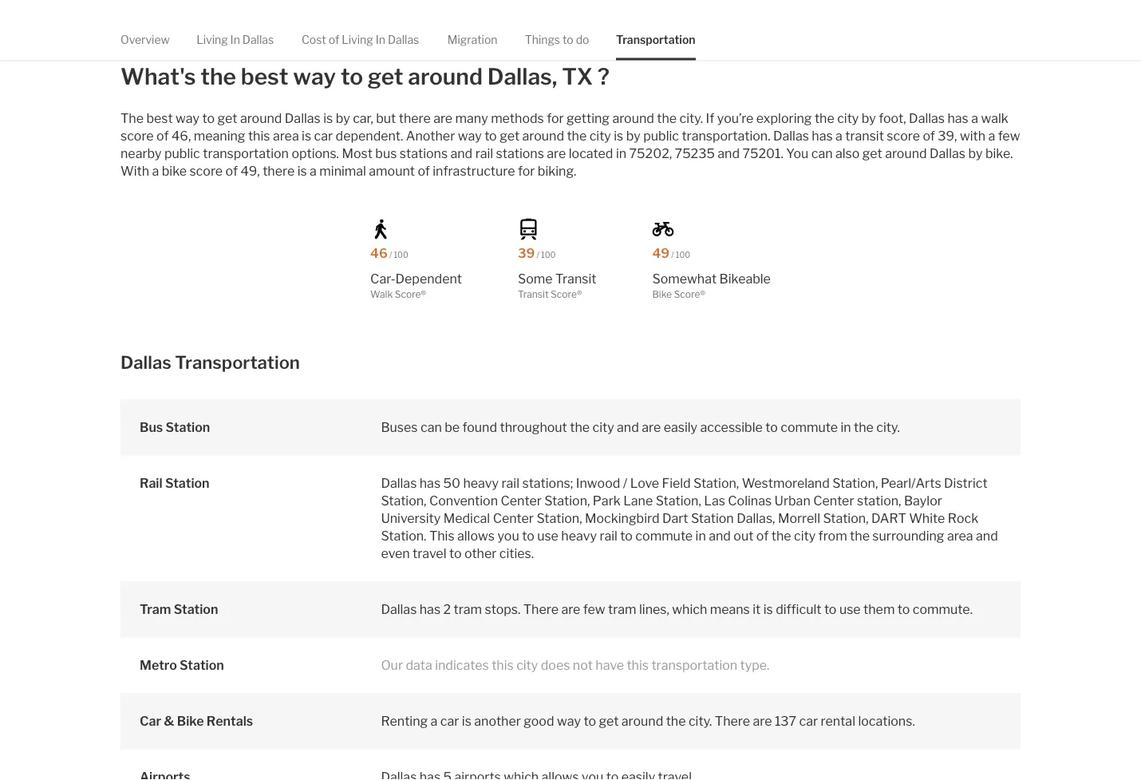 Task type: locate. For each thing, give the bounding box(es) containing it.
1 vertical spatial transportation
[[175, 351, 300, 373]]

/ right 49
[[672, 250, 674, 259]]

0 horizontal spatial living
[[197, 33, 228, 46]]

if
[[706, 110, 715, 126]]

100 inside 39 / 100
[[541, 250, 556, 259]]

0 horizontal spatial transportation
[[203, 146, 289, 161]]

1 horizontal spatial transportation
[[616, 33, 696, 46]]

1 horizontal spatial bike
[[653, 288, 672, 300]]

dallas
[[243, 33, 274, 46], [388, 33, 419, 46], [285, 110, 321, 126], [909, 110, 945, 126], [774, 128, 809, 144], [930, 146, 966, 161], [121, 351, 171, 373], [381, 476, 417, 491], [381, 602, 417, 617]]

use right the you
[[537, 528, 559, 544]]

2 horizontal spatial ®
[[701, 288, 706, 300]]

bus
[[140, 420, 163, 435]]

0 horizontal spatial can
[[421, 420, 442, 435]]

rail
[[140, 476, 163, 491]]

this right indicates
[[492, 658, 514, 673]]

to down cost of living in dallas "link"
[[341, 63, 363, 90]]

dallas, down things
[[488, 63, 558, 90]]

dallas inside you can also get around dallas by bike. with a bike score of 49, there is a minimal amount of infrastructure for biking.
[[930, 146, 966, 161]]

city inside if you're exploring the city by foot, dallas has a walk score of 46, meaning this area is car dependent.
[[838, 110, 859, 126]]

0 horizontal spatial stations
[[400, 146, 448, 161]]

/ inside 39 / 100
[[537, 250, 540, 259]]

2 horizontal spatial this
[[627, 658, 649, 673]]

2 in from the left
[[376, 33, 386, 46]]

to down many
[[485, 128, 497, 144]]

methods
[[491, 110, 544, 126]]

/ left love
[[623, 476, 628, 491]]

score
[[121, 128, 154, 144], [887, 128, 920, 144], [190, 163, 223, 179]]

by left the car, at the top of the page
[[336, 110, 350, 126]]

® inside car-dependent walk score ®
[[421, 288, 426, 300]]

score inside "some transit transit score ®"
[[551, 288, 577, 300]]

1 horizontal spatial can
[[812, 146, 833, 161]]

1 horizontal spatial dallas,
[[737, 511, 776, 526]]

score inside somewhat bikeable bike score ®
[[674, 288, 701, 300]]

can for also
[[812, 146, 833, 161]]

living up what's the best way to get around dallas, tx ?
[[342, 33, 373, 46]]

car
[[314, 128, 333, 144], [441, 713, 459, 729], [800, 713, 818, 729]]

a up with
[[972, 110, 979, 126]]

by inside if you're exploring the city by foot, dallas has a walk score of 46, meaning this area is car dependent.
[[862, 110, 876, 126]]

0 horizontal spatial score
[[395, 288, 421, 300]]

and down "rock"
[[976, 528, 999, 544]]

way right "good" on the bottom left of page
[[557, 713, 581, 729]]

city up located
[[590, 128, 611, 144]]

lines,
[[640, 602, 670, 617]]

get inside another way to get around the city is by public transportation. dallas has a transit score of 39, with a few nearby public transportation options.
[[500, 128, 520, 144]]

for
[[547, 110, 564, 126], [518, 163, 535, 179]]

1 horizontal spatial living
[[342, 33, 373, 46]]

50
[[444, 476, 461, 491]]

heavy down park
[[562, 528, 597, 544]]

for left biking.
[[518, 163, 535, 179]]

75235
[[675, 146, 715, 161]]

0 horizontal spatial in
[[616, 146, 627, 161]]

bike inside somewhat bikeable bike score ®
[[653, 288, 672, 300]]

commute inside dallas has 50 heavy rail stations; inwood / love field station, westmoreland station, pearl/arts district station, convention center station, park lane station, las colinas urban center station, baylor university medical center station, mockingbird dart station dallas, morrell station, dart white rock station. this allows you to use heavy rail to commute in and out of the city from the surrounding area and even travel to other cities.
[[636, 528, 693, 544]]

1 horizontal spatial in
[[696, 528, 706, 544]]

bike
[[653, 288, 672, 300], [177, 713, 204, 729]]

station right bus
[[166, 420, 210, 435]]

cities.
[[500, 546, 534, 561]]

transportation up 49,
[[203, 146, 289, 161]]

2 horizontal spatial car
[[800, 713, 818, 729]]

located
[[569, 146, 614, 161]]

100 right 46
[[394, 250, 409, 259]]

best down the living in dallas link
[[241, 63, 289, 90]]

0 horizontal spatial few
[[583, 602, 606, 617]]

1 horizontal spatial ®
[[577, 288, 582, 300]]

there
[[524, 602, 559, 617], [715, 713, 750, 729]]

1 horizontal spatial tram
[[608, 602, 637, 617]]

1 horizontal spatial rail
[[502, 476, 520, 491]]

with
[[121, 163, 149, 179]]

few up not
[[583, 602, 606, 617]]

are left 137
[[753, 713, 772, 729]]

a
[[972, 110, 979, 126], [836, 128, 843, 144], [989, 128, 996, 144], [152, 163, 159, 179], [310, 163, 317, 179], [431, 713, 438, 729]]

urban
[[775, 493, 811, 509]]

of inside "link"
[[329, 33, 340, 46]]

0 vertical spatial area
[[273, 128, 299, 144]]

1 horizontal spatial use
[[840, 602, 861, 617]]

/ inside 46 / 100
[[390, 250, 392, 259]]

exploring
[[757, 110, 812, 126]]

a down walk
[[989, 128, 996, 144]]

car up options.
[[314, 128, 333, 144]]

way inside another way to get around the city is by public transportation. dallas has a transit score of 39, with a few nearby public transportation options.
[[458, 128, 482, 144]]

can left be
[[421, 420, 442, 435]]

1 in from the left
[[230, 33, 240, 46]]

100 inside 46 / 100
[[394, 250, 409, 259]]

46
[[371, 245, 388, 261]]

station,
[[857, 493, 902, 509]]

by inside another way to get around the city is by public transportation. dallas has a transit score of 39, with a few nearby public transportation options.
[[627, 128, 641, 144]]

of inside another way to get around the city is by public transportation. dallas has a transit score of 39, with a few nearby public transportation options.
[[923, 128, 936, 144]]

0 horizontal spatial commute
[[636, 528, 693, 544]]

another way to get around the city is by public transportation. dallas has a transit score of 39, with a few nearby public transportation options.
[[121, 128, 1021, 161]]

but
[[376, 110, 396, 126]]

is inside you can also get around dallas by bike. with a bike score of 49, there is a minimal amount of infrastructure for biking.
[[298, 163, 307, 179]]

score
[[395, 288, 421, 300], [551, 288, 577, 300], [674, 288, 701, 300]]

accessible
[[701, 420, 763, 435]]

0 horizontal spatial use
[[537, 528, 559, 544]]

/
[[390, 250, 392, 259], [537, 250, 540, 259], [672, 250, 674, 259], [623, 476, 628, 491]]

/ for 46
[[390, 250, 392, 259]]

transportation
[[203, 146, 289, 161], [652, 658, 738, 673]]

heavy up convention
[[463, 476, 499, 491]]

1 score from the left
[[395, 288, 421, 300]]

dart
[[663, 511, 689, 526]]

1 vertical spatial rail
[[502, 476, 520, 491]]

has inside if you're exploring the city by foot, dallas has a walk score of 46, meaning this area is car dependent.
[[948, 110, 969, 126]]

get down transit
[[863, 146, 883, 161]]

1 vertical spatial dallas,
[[737, 511, 776, 526]]

score down dependent
[[395, 288, 421, 300]]

walk
[[371, 288, 393, 300]]

car & bike rentals
[[140, 713, 253, 729]]

1 horizontal spatial public
[[644, 128, 679, 144]]

1 horizontal spatial score
[[551, 288, 577, 300]]

dallas,
[[488, 63, 558, 90], [737, 511, 776, 526]]

1 vertical spatial can
[[421, 420, 442, 435]]

0 vertical spatial there
[[524, 602, 559, 617]]

1 ® from the left
[[421, 288, 426, 300]]

a down options.
[[310, 163, 317, 179]]

there up another on the left of the page
[[399, 110, 431, 126]]

0 horizontal spatial tram
[[454, 602, 482, 617]]

0 horizontal spatial rail
[[476, 146, 494, 161]]

rentals
[[207, 713, 253, 729]]

to inside another way to get around the city is by public transportation. dallas has a transit score of 39, with a few nearby public transportation options.
[[485, 128, 497, 144]]

1 horizontal spatial stations
[[496, 146, 544, 161]]

1 vertical spatial area
[[948, 528, 974, 544]]

0 horizontal spatial area
[[273, 128, 299, 144]]

0 vertical spatial use
[[537, 528, 559, 544]]

there right stops.
[[524, 602, 559, 617]]

city down morrell
[[794, 528, 816, 544]]

are
[[434, 110, 453, 126], [547, 146, 566, 161], [642, 420, 661, 435], [562, 602, 581, 617], [753, 713, 772, 729]]

living in dallas
[[197, 33, 274, 46]]

100
[[394, 250, 409, 259], [541, 250, 556, 259], [676, 250, 691, 259]]

1 tram from the left
[[454, 602, 482, 617]]

1 vertical spatial few
[[583, 602, 606, 617]]

found
[[463, 420, 497, 435]]

2 horizontal spatial in
[[841, 420, 852, 435]]

and
[[451, 146, 473, 161], [718, 146, 740, 161], [617, 420, 639, 435], [709, 528, 731, 544], [976, 528, 999, 544]]

score for car-
[[395, 288, 421, 300]]

0 vertical spatial in
[[616, 146, 627, 161]]

migration link
[[448, 19, 498, 60]]

in up what's the best way to get around dallas, tx ?
[[376, 33, 386, 46]]

score inside if you're exploring the city by foot, dallas has a walk score of 46, meaning this area is car dependent.
[[121, 128, 154, 144]]

1 horizontal spatial in
[[376, 33, 386, 46]]

1 horizontal spatial few
[[998, 128, 1021, 144]]

center
[[501, 493, 542, 509], [814, 493, 855, 509], [493, 511, 534, 526]]

can
[[812, 146, 833, 161], [421, 420, 442, 435]]

2 ® from the left
[[577, 288, 582, 300]]

score inside car-dependent walk score ®
[[395, 288, 421, 300]]

2 score from the left
[[551, 288, 577, 300]]

1 horizontal spatial score
[[190, 163, 223, 179]]

transportation inside another way to get around the city is by public transportation. dallas has a transit score of 39, with a few nearby public transportation options.
[[203, 146, 289, 161]]

dallas down 39,
[[930, 146, 966, 161]]

by
[[336, 110, 350, 126], [862, 110, 876, 126], [627, 128, 641, 144], [969, 146, 983, 161]]

score down the somewhat
[[674, 288, 701, 300]]

metro
[[140, 658, 177, 673]]

transit down some
[[518, 288, 549, 300]]

0 horizontal spatial public
[[164, 146, 200, 161]]

0 horizontal spatial 100
[[394, 250, 409, 259]]

1 horizontal spatial for
[[547, 110, 564, 126]]

around up 75202,
[[613, 110, 655, 126]]

bike for score
[[653, 288, 672, 300]]

® inside "some transit transit score ®"
[[577, 288, 582, 300]]

0 horizontal spatial in
[[230, 33, 240, 46]]

score down some
[[551, 288, 577, 300]]

1 horizontal spatial area
[[948, 528, 974, 544]]

100 right 49
[[676, 250, 691, 259]]

/ inside the 49 / 100
[[672, 250, 674, 259]]

0 horizontal spatial transit
[[518, 288, 549, 300]]

49
[[653, 245, 670, 261]]

a right "renting"
[[431, 713, 438, 729]]

0 vertical spatial there
[[399, 110, 431, 126]]

station right rail
[[165, 476, 210, 491]]

of right cost
[[329, 33, 340, 46]]

0 horizontal spatial heavy
[[463, 476, 499, 491]]

0 horizontal spatial this
[[248, 128, 270, 144]]

transportation.
[[682, 128, 771, 144]]

0 horizontal spatial bike
[[177, 713, 204, 729]]

rail left stations;
[[502, 476, 520, 491]]

good
[[524, 713, 555, 729]]

around down foot,
[[886, 146, 927, 161]]

way
[[293, 63, 336, 90], [176, 110, 200, 126], [458, 128, 482, 144], [557, 713, 581, 729]]

bike down the somewhat
[[653, 288, 672, 300]]

0 horizontal spatial for
[[518, 163, 535, 179]]

dallas transportation
[[121, 351, 300, 373]]

0 vertical spatial rail
[[476, 146, 494, 161]]

this up 49,
[[248, 128, 270, 144]]

1 horizontal spatial there
[[715, 713, 750, 729]]

for up another way to get around the city is by public transportation. dallas has a transit score of 39, with a few nearby public transportation options.
[[547, 110, 564, 126]]

dallas up 'university'
[[381, 476, 417, 491]]

has left 2
[[420, 602, 441, 617]]

46,
[[172, 128, 191, 144]]

city inside another way to get around the city is by public transportation. dallas has a transit score of 39, with a few nearby public transportation options.
[[590, 128, 611, 144]]

car inside if you're exploring the city by foot, dallas has a walk score of 46, meaning this area is car dependent.
[[314, 128, 333, 144]]

not
[[573, 658, 593, 673]]

the inside another way to get around the city is by public transportation. dallas has a transit score of 39, with a few nearby public transportation options.
[[567, 128, 587, 144]]

2 vertical spatial rail
[[600, 528, 618, 544]]

around inside another way to get around the city is by public transportation. dallas has a transit score of 39, with a few nearby public transportation options.
[[523, 128, 564, 144]]

this right have
[[627, 658, 649, 673]]

dallas inside another way to get around the city is by public transportation. dallas has a transit score of 39, with a few nearby public transportation options.
[[774, 128, 809, 144]]

station for our data indicates this city does not have this transportation type.
[[180, 658, 224, 673]]

colinas
[[728, 493, 772, 509]]

tram right 2
[[454, 602, 482, 617]]

100 inside the 49 / 100
[[676, 250, 691, 259]]

area
[[273, 128, 299, 144], [948, 528, 974, 544]]

® inside somewhat bikeable bike score ®
[[701, 288, 706, 300]]

2 living from the left
[[342, 33, 373, 46]]

dallas left cost
[[243, 33, 274, 46]]

0 vertical spatial transportation
[[203, 146, 289, 161]]

2 horizontal spatial score
[[674, 288, 701, 300]]

1 vertical spatial heavy
[[562, 528, 597, 544]]

of left 46,
[[157, 128, 169, 144]]

to
[[563, 33, 574, 46], [341, 63, 363, 90], [202, 110, 215, 126], [485, 128, 497, 144], [766, 420, 778, 435], [522, 528, 535, 544], [621, 528, 633, 544], [449, 546, 462, 561], [825, 602, 837, 617], [898, 602, 910, 617], [584, 713, 596, 729]]

2 horizontal spatial rail
[[600, 528, 618, 544]]

score for somewhat
[[674, 288, 701, 300]]

by down with
[[969, 146, 983, 161]]

station
[[166, 420, 210, 435], [165, 476, 210, 491], [691, 511, 734, 526], [174, 602, 218, 617], [180, 658, 224, 673]]

can right you
[[812, 146, 833, 161]]

0 vertical spatial commute
[[781, 420, 838, 435]]

1 horizontal spatial 100
[[541, 250, 556, 259]]

around down migration "link"
[[408, 63, 483, 90]]

&
[[164, 713, 174, 729]]

station right tram
[[174, 602, 218, 617]]

commute
[[781, 420, 838, 435], [636, 528, 693, 544]]

1 vertical spatial use
[[840, 602, 861, 617]]

2 vertical spatial in
[[696, 528, 706, 544]]

0 vertical spatial transit
[[556, 271, 597, 286]]

walk
[[982, 110, 1009, 126]]

bikeable
[[720, 271, 771, 286]]

by up 75202,
[[627, 128, 641, 144]]

1 vertical spatial best
[[146, 110, 173, 126]]

city up inwood
[[593, 420, 614, 435]]

buses
[[381, 420, 418, 435]]

1 vertical spatial for
[[518, 163, 535, 179]]

3 score from the left
[[674, 288, 701, 300]]

public down 46,
[[164, 146, 200, 161]]

/ for 49
[[672, 250, 674, 259]]

by up transit
[[862, 110, 876, 126]]

rail up infrastructure
[[476, 146, 494, 161]]

even
[[381, 546, 410, 561]]

bike for rentals
[[177, 713, 204, 729]]

the best way to get around dallas is by car, but there are many methods for getting around the city.
[[121, 110, 703, 126]]

bike right &
[[177, 713, 204, 729]]

100 right the 39
[[541, 250, 556, 259]]

few inside another way to get around the city is by public transportation. dallas has a transit score of 39, with a few nearby public transportation options.
[[998, 128, 1021, 144]]

transit right some
[[556, 271, 597, 286]]

1 100 from the left
[[394, 250, 409, 259]]

/ right 46
[[390, 250, 392, 259]]

to down mockingbird
[[621, 528, 633, 544]]

get down methods in the top of the page
[[500, 128, 520, 144]]

0 horizontal spatial ®
[[421, 288, 426, 300]]

3 100 from the left
[[676, 250, 691, 259]]

city up transit
[[838, 110, 859, 126]]

car right 137
[[800, 713, 818, 729]]

stations down methods in the top of the page
[[496, 146, 544, 161]]

0 vertical spatial few
[[998, 128, 1021, 144]]

0 horizontal spatial dallas,
[[488, 63, 558, 90]]

2 horizontal spatial score
[[887, 128, 920, 144]]

in inside the living in dallas link
[[230, 33, 240, 46]]

by inside you can also get around dallas by bike. with a bike score of 49, there is a minimal amount of infrastructure for biking.
[[969, 146, 983, 161]]

0 vertical spatial can
[[812, 146, 833, 161]]

score inside you can also get around dallas by bike. with a bike score of 49, there is a minimal amount of infrastructure for biking.
[[190, 163, 223, 179]]

use left "them"
[[840, 602, 861, 617]]

to left do
[[563, 33, 574, 46]]

public
[[644, 128, 679, 144], [164, 146, 200, 161]]

has left 50
[[420, 476, 441, 491]]

2 horizontal spatial 100
[[676, 250, 691, 259]]

1 vertical spatial transportation
[[652, 658, 738, 673]]

bike.
[[986, 146, 1014, 161]]

white
[[909, 511, 946, 526]]

score inside another way to get around the city is by public transportation. dallas has a transit score of 39, with a few nearby public transportation options.
[[887, 128, 920, 144]]

dependent
[[396, 271, 462, 286]]

rail down mockingbird
[[600, 528, 618, 544]]

the
[[201, 63, 236, 90], [657, 110, 677, 126], [815, 110, 835, 126], [567, 128, 587, 144], [570, 420, 590, 435], [854, 420, 874, 435], [772, 528, 792, 544], [850, 528, 870, 544], [666, 713, 686, 729]]

you can also get around dallas by bike. with a bike score of 49, there is a minimal amount of infrastructure for biking.
[[121, 146, 1014, 179]]

1 vertical spatial bike
[[177, 713, 204, 729]]

out
[[734, 528, 754, 544]]

dallas has 2 tram stops. there are few tram lines, which means it is difficult to use them to commute.
[[381, 602, 973, 617]]

rail for heavy
[[502, 476, 520, 491]]

some transit transit score ®
[[518, 271, 597, 300]]

can inside you can also get around dallas by bike. with a bike score of 49, there is a minimal amount of infrastructure for biking.
[[812, 146, 833, 161]]

area up options.
[[273, 128, 299, 144]]

this inside if you're exploring the city by foot, dallas has a walk score of 46, meaning this area is car dependent.
[[248, 128, 270, 144]]

1 vertical spatial transit
[[518, 288, 549, 300]]

best right the
[[146, 110, 173, 126]]

are up biking.
[[547, 146, 566, 161]]

stops.
[[485, 602, 521, 617]]

of right out
[[757, 528, 769, 544]]

is inside another way to get around the city is by public transportation. dallas has a transit score of 39, with a few nearby public transportation options.
[[614, 128, 624, 144]]

of right amount
[[418, 163, 430, 179]]

in
[[230, 33, 240, 46], [376, 33, 386, 46]]

station down las
[[691, 511, 734, 526]]

way down many
[[458, 128, 482, 144]]

2 vertical spatial city.
[[689, 713, 712, 729]]

dallas has 50 heavy rail stations; inwood / love field station, westmoreland station, pearl/arts district station, convention center station, park lane station, las colinas urban center station, baylor university medical center station, mockingbird dart station dallas, morrell station, dart white rock station. this allows you to use heavy rail to commute in and out of the city from the surrounding area and even travel to other cities.
[[381, 476, 999, 561]]

are left easily
[[642, 420, 661, 435]]

2 100 from the left
[[541, 250, 556, 259]]

0 vertical spatial bike
[[653, 288, 672, 300]]

100 for 39
[[541, 250, 556, 259]]

rail
[[476, 146, 494, 161], [502, 476, 520, 491], [600, 528, 618, 544]]

migration
[[448, 33, 498, 46]]

there right 49,
[[263, 163, 295, 179]]

1 vertical spatial there
[[263, 163, 295, 179]]

0 horizontal spatial transportation
[[175, 351, 300, 373]]

3 ® from the left
[[701, 288, 706, 300]]

in inside cost of living in dallas "link"
[[376, 33, 386, 46]]

center up from
[[814, 493, 855, 509]]

0 horizontal spatial score
[[121, 128, 154, 144]]

1 vertical spatial commute
[[636, 528, 693, 544]]



Task type: vqa. For each thing, say whether or not it's contained in the screenshot.


Task type: describe. For each thing, give the bounding box(es) containing it.
are up our data indicates this city does not have this transportation type.
[[562, 602, 581, 617]]

convention
[[429, 493, 498, 509]]

allows
[[457, 528, 495, 544]]

city inside dallas has 50 heavy rail stations; inwood / love field station, westmoreland station, pearl/arts district station, convention center station, park lane station, las colinas urban center station, baylor university medical center station, mockingbird dart station dallas, morrell station, dart white rock station. this allows you to use heavy rail to commute in and out of the city from the surrounding area and even travel to other cities.
[[794, 528, 816, 544]]

infrastructure
[[433, 163, 515, 179]]

score for if you're exploring the city by foot, dallas has a walk score of 46, meaning this area is car dependent.
[[121, 128, 154, 144]]

get inside you can also get around dallas by bike. with a bike score of 49, there is a minimal amount of infrastructure for biking.
[[863, 146, 883, 161]]

options.
[[292, 146, 339, 161]]

to inside things to do link
[[563, 33, 574, 46]]

of inside if you're exploring the city by foot, dallas has a walk score of 46, meaning this area is car dependent.
[[157, 128, 169, 144]]

field
[[662, 476, 691, 491]]

minimal
[[320, 163, 366, 179]]

/ for 39
[[537, 250, 540, 259]]

1 vertical spatial there
[[715, 713, 750, 729]]

to right "them"
[[898, 602, 910, 617]]

this
[[429, 528, 455, 544]]

to right difficult
[[825, 602, 837, 617]]

it
[[753, 602, 761, 617]]

to down this
[[449, 546, 462, 561]]

medical
[[444, 511, 490, 526]]

if you're exploring the city by foot, dallas has a walk score of 46, meaning this area is car dependent.
[[121, 110, 1009, 144]]

data
[[406, 658, 433, 673]]

score for you can also get around dallas by bike. with a bike score of 49, there is a minimal amount of infrastructure for biking.
[[190, 163, 223, 179]]

around inside you can also get around dallas by bike. with a bike score of 49, there is a minimal amount of infrastructure for biking.
[[886, 146, 927, 161]]

® for dependent
[[421, 288, 426, 300]]

and left easily
[[617, 420, 639, 435]]

1 horizontal spatial there
[[399, 110, 431, 126]]

dallas up bus
[[121, 351, 171, 373]]

living in dallas link
[[197, 19, 274, 60]]

way down cost
[[293, 63, 336, 90]]

overview
[[121, 33, 170, 46]]

center up the you
[[493, 511, 534, 526]]

station inside dallas has 50 heavy rail stations; inwood / love field station, westmoreland station, pearl/arts district station, convention center station, park lane station, las colinas urban center station, baylor university medical center station, mockingbird dart station dallas, morrell station, dart white rock station. this allows you to use heavy rail to commute in and out of the city from the surrounding area and even travel to other cities.
[[691, 511, 734, 526]]

las
[[704, 493, 726, 509]]

way up 46,
[[176, 110, 200, 126]]

0 vertical spatial for
[[547, 110, 564, 126]]

amount
[[369, 163, 415, 179]]

1 horizontal spatial this
[[492, 658, 514, 673]]

station for dallas has 2 tram stops. there are few tram lines, which means it is difficult to use them to commute.
[[174, 602, 218, 617]]

them
[[864, 602, 895, 617]]

1 horizontal spatial best
[[241, 63, 289, 90]]

to right the you
[[522, 528, 535, 544]]

bike
[[162, 163, 187, 179]]

commute.
[[913, 602, 973, 617]]

city left does
[[517, 658, 538, 673]]

/ inside dallas has 50 heavy rail stations; inwood / love field station, westmoreland station, pearl/arts district station, convention center station, park lane station, las colinas urban center station, baylor university medical center station, mockingbird dart station dallas, morrell station, dart white rock station. this allows you to use heavy rail to commute in and out of the city from the surrounding area and even travel to other cities.
[[623, 476, 628, 491]]

1 vertical spatial in
[[841, 420, 852, 435]]

rock
[[948, 511, 979, 526]]

has inside dallas has 50 heavy rail stations; inwood / love field station, westmoreland station, pearl/arts district station, convention center station, park lane station, las colinas urban center station, baylor university medical center station, mockingbird dart station dallas, morrell station, dart white rock station. this allows you to use heavy rail to commute in and out of the city from the surrounding area and even travel to other cities.
[[420, 476, 441, 491]]

dallas, inside dallas has 50 heavy rail stations; inwood / love field station, westmoreland station, pearl/arts district station, convention center station, park lane station, las colinas urban center station, baylor university medical center station, mockingbird dart station dallas, morrell station, dart white rock station. this allows you to use heavy rail to commute in and out of the city from the surrounding area and even travel to other cities.
[[737, 511, 776, 526]]

for inside you can also get around dallas by bike. with a bike score of 49, there is a minimal amount of infrastructure for biking.
[[518, 163, 535, 179]]

our data indicates this city does not have this transportation type.
[[381, 658, 770, 673]]

area inside if you're exploring the city by foot, dallas has a walk score of 46, meaning this area is car dependent.
[[273, 128, 299, 144]]

what's the best way to get around dallas, tx ?
[[121, 63, 610, 90]]

another
[[406, 128, 455, 144]]

transportation link
[[616, 19, 696, 60]]

things
[[525, 33, 560, 46]]

around up meaning at the top of the page
[[240, 110, 282, 126]]

easily
[[664, 420, 698, 435]]

things to do link
[[525, 19, 590, 60]]

you
[[498, 528, 520, 544]]

there inside you can also get around dallas by bike. with a bike score of 49, there is a minimal amount of infrastructure for biking.
[[263, 163, 295, 179]]

love
[[630, 476, 660, 491]]

station for dallas has 50 heavy rail stations; inwood / love field station, westmoreland station, pearl/arts district station, convention center station, park lane station, las colinas urban center station, baylor university medical center station, mockingbird dart station dallas, morrell station, dart white rock station. this allows you to use heavy rail to commute in and out of the city from the surrounding area and even travel to other cities.
[[165, 476, 210, 491]]

39,
[[938, 128, 958, 144]]

® for bikeable
[[701, 288, 706, 300]]

and up infrastructure
[[451, 146, 473, 161]]

2
[[444, 602, 451, 617]]

type.
[[741, 658, 770, 673]]

getting
[[567, 110, 610, 126]]

many
[[456, 110, 488, 126]]

to right "good" on the bottom left of page
[[584, 713, 596, 729]]

1 stations from the left
[[400, 146, 448, 161]]

and down transportation.
[[718, 146, 740, 161]]

the inside if you're exploring the city by foot, dallas has a walk score of 46, meaning this area is car dependent.
[[815, 110, 835, 126]]

is inside if you're exploring the city by foot, dallas has a walk score of 46, meaning this area is car dependent.
[[302, 128, 311, 144]]

transit
[[846, 128, 884, 144]]

1 horizontal spatial transit
[[556, 271, 597, 286]]

station.
[[381, 528, 427, 544]]

dallas inside "link"
[[388, 33, 419, 46]]

living inside "link"
[[342, 33, 373, 46]]

and left out
[[709, 528, 731, 544]]

39 / 100
[[518, 245, 556, 261]]

2 stations from the left
[[496, 146, 544, 161]]

meaning
[[194, 128, 245, 144]]

get up meaning at the top of the page
[[218, 110, 237, 126]]

with
[[960, 128, 986, 144]]

bus
[[375, 146, 397, 161]]

2 tram from the left
[[608, 602, 637, 617]]

inwood
[[576, 476, 621, 491]]

rail for and
[[476, 146, 494, 161]]

1 horizontal spatial transportation
[[652, 658, 738, 673]]

1 vertical spatial city.
[[877, 420, 900, 435]]

the
[[121, 110, 144, 126]]

other
[[465, 546, 497, 561]]

100 for 49
[[676, 250, 691, 259]]

car-dependent walk score ®
[[371, 271, 462, 300]]

from
[[819, 528, 848, 544]]

0 vertical spatial city.
[[680, 110, 703, 126]]

most bus stations and rail stations are located in 75202, 75235 and 75201.
[[342, 146, 787, 161]]

1 horizontal spatial car
[[441, 713, 459, 729]]

center down stations;
[[501, 493, 542, 509]]

0 horizontal spatial best
[[146, 110, 173, 126]]

metro station
[[140, 658, 224, 673]]

a left the bike
[[152, 163, 159, 179]]

can for be
[[421, 420, 442, 435]]

get up but
[[368, 63, 404, 90]]

dallas inside dallas has 50 heavy rail stations; inwood / love field station, westmoreland station, pearl/arts district station, convention center station, park lane station, las colinas urban center station, baylor university medical center station, mockingbird dart station dallas, morrell station, dart white rock station. this allows you to use heavy rail to commute in and out of the city from the surrounding area and even travel to other cities.
[[381, 476, 417, 491]]

cost of living in dallas
[[302, 33, 419, 46]]

westmoreland
[[742, 476, 830, 491]]

1 horizontal spatial commute
[[781, 420, 838, 435]]

0 vertical spatial transportation
[[616, 33, 696, 46]]

dallas up options.
[[285, 110, 321, 126]]

137
[[775, 713, 797, 729]]

have
[[596, 658, 624, 673]]

mockingbird
[[585, 511, 660, 526]]

what's
[[121, 63, 196, 90]]

dart
[[872, 511, 907, 526]]

some
[[518, 271, 553, 286]]

use inside dallas has 50 heavy rail stations; inwood / love field station, westmoreland station, pearl/arts district station, convention center station, park lane station, las colinas urban center station, baylor university medical center station, mockingbird dart station dallas, morrell station, dart white rock station. this allows you to use heavy rail to commute in and out of the city from the surrounding area and even travel to other cities.
[[537, 528, 559, 544]]

75202,
[[630, 146, 672, 161]]

1 horizontal spatial heavy
[[562, 528, 597, 544]]

46 / 100
[[371, 245, 409, 261]]

baylor
[[904, 493, 943, 509]]

around down have
[[622, 713, 664, 729]]

dallas inside if you're exploring the city by foot, dallas has a walk score of 46, meaning this area is car dependent.
[[909, 110, 945, 126]]

in inside dallas has 50 heavy rail stations; inwood / love field station, westmoreland station, pearl/arts district station, convention center station, park lane station, las colinas urban center station, baylor university medical center station, mockingbird dart station dallas, morrell station, dart white rock station. this allows you to use heavy rail to commute in and out of the city from the surrounding area and even travel to other cities.
[[696, 528, 706, 544]]

of inside dallas has 50 heavy rail stations; inwood / love field station, westmoreland station, pearl/arts district station, convention center station, park lane station, las colinas urban center station, baylor university medical center station, mockingbird dart station dallas, morrell station, dart white rock station. this allows you to use heavy rail to commute in and out of the city from the surrounding area and even travel to other cities.
[[757, 528, 769, 544]]

get down have
[[599, 713, 619, 729]]

1 vertical spatial public
[[164, 146, 200, 161]]

of left 49,
[[226, 163, 238, 179]]

a up also
[[836, 128, 843, 144]]

dallas left 2
[[381, 602, 417, 617]]

0 vertical spatial heavy
[[463, 476, 499, 491]]

bus station
[[140, 420, 210, 435]]

difficult
[[776, 602, 822, 617]]

® for transit
[[577, 288, 582, 300]]

another
[[474, 713, 521, 729]]

area inside dallas has 50 heavy rail stations; inwood / love field station, westmoreland station, pearl/arts district station, convention center station, park lane station, las colinas urban center station, baylor university medical center station, mockingbird dart station dallas, morrell station, dart white rock station. this allows you to use heavy rail to commute in and out of the city from the surrounding area and even travel to other cities.
[[948, 528, 974, 544]]

most
[[342, 146, 373, 161]]

be
[[445, 420, 460, 435]]

station for buses can be found throughout the city and are easily accessible to commute in the city.
[[166, 420, 210, 435]]

to up meaning at the top of the page
[[202, 110, 215, 126]]

pearl/arts
[[881, 476, 942, 491]]

indicates
[[435, 658, 489, 673]]

does
[[541, 658, 570, 673]]

car
[[140, 713, 161, 729]]

has inside another way to get around the city is by public transportation. dallas has a transit score of 39, with a few nearby public transportation options.
[[812, 128, 833, 144]]

university
[[381, 511, 441, 526]]

score for some
[[551, 288, 577, 300]]

rental
[[821, 713, 856, 729]]

you're
[[717, 110, 754, 126]]

things to do
[[525, 33, 590, 46]]

0 horizontal spatial there
[[524, 602, 559, 617]]

39
[[518, 245, 535, 261]]

biking.
[[538, 163, 577, 179]]

1 living from the left
[[197, 33, 228, 46]]

a inside if you're exploring the city by foot, dallas has a walk score of 46, meaning this area is car dependent.
[[972, 110, 979, 126]]

our
[[381, 658, 403, 673]]

100 for 46
[[394, 250, 409, 259]]

to right accessible
[[766, 420, 778, 435]]

75201.
[[743, 146, 784, 161]]

are up another on the left of the page
[[434, 110, 453, 126]]

cost
[[302, 33, 326, 46]]

foot,
[[879, 110, 907, 126]]

0 vertical spatial public
[[644, 128, 679, 144]]



